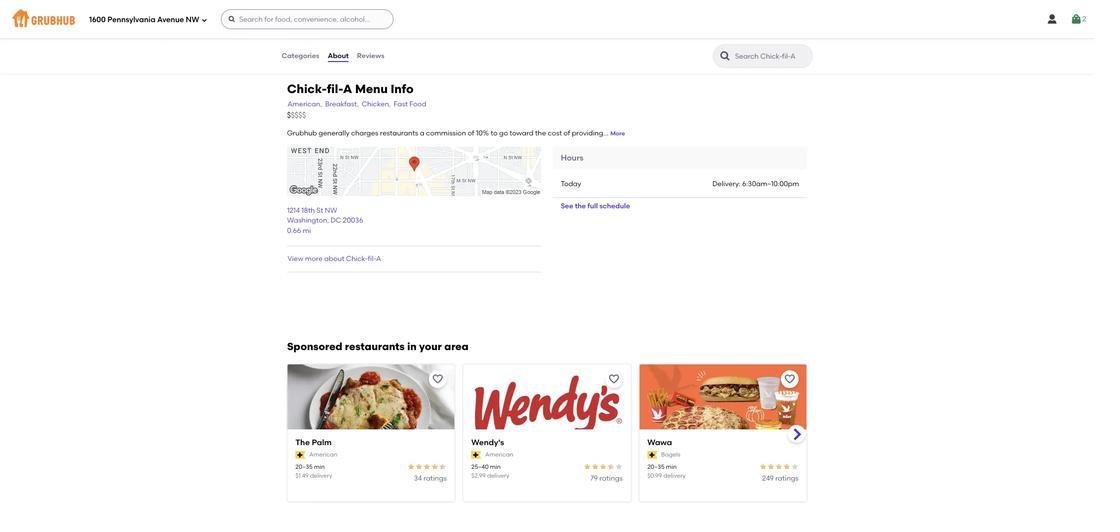 Task type: vqa. For each thing, say whether or not it's contained in the screenshot.
'full'
yes



Task type: describe. For each thing, give the bounding box(es) containing it.
34
[[414, 474, 422, 483]]

chicken,
[[362, 100, 391, 109]]

0.66
[[287, 226, 301, 235]]

a
[[420, 129, 425, 138]]

subscription pass image for the palm
[[296, 451, 306, 459]]

ratings for wawa
[[776, 474, 799, 483]]

commission
[[426, 129, 466, 138]]

1 vertical spatial restaurants
[[345, 341, 405, 353]]

menu
[[355, 82, 388, 96]]

about button
[[328, 38, 349, 74]]

avenue
[[157, 15, 184, 24]]

wawa logo image
[[640, 365, 807, 448]]

delivery for the palm
[[310, 472, 333, 479]]

,
[[327, 216, 329, 225]]

mi
[[303, 226, 311, 235]]

grubhub generally charges restaurants a commission of 10% to go toward the cost of providing ... more
[[287, 129, 626, 138]]

categories button
[[281, 38, 320, 74]]

svg image
[[228, 15, 236, 23]]

$2.99
[[472, 472, 486, 479]]

st
[[317, 206, 324, 215]]

20–35 for wawa
[[648, 464, 665, 471]]

0 vertical spatial chick-
[[287, 82, 327, 96]]

delivery: 6:30am–10:00pm
[[713, 180, 800, 188]]

save this restaurant image
[[785, 374, 796, 386]]

$$$$$
[[287, 111, 306, 120]]

more
[[305, 255, 323, 263]]

view more about chick-fil-a
[[288, 255, 381, 263]]

1 of from the left
[[468, 129, 475, 138]]

about
[[325, 255, 345, 263]]

more
[[611, 130, 626, 137]]

the palm
[[296, 438, 332, 448]]

delivery:
[[713, 180, 741, 188]]

1 vertical spatial chick-
[[346, 255, 368, 263]]

ratings for the palm
[[424, 474, 447, 483]]

ratings for wendy's
[[600, 474, 623, 483]]

chicken, button
[[361, 99, 392, 110]]

18th
[[302, 206, 315, 215]]

palm
[[312, 438, 332, 448]]

34 ratings
[[414, 474, 447, 483]]

reviews
[[357, 52, 385, 60]]

20–35 min $0.99 delivery
[[648, 464, 686, 479]]

2 of from the left
[[564, 129, 571, 138]]

pennsylvania
[[108, 15, 156, 24]]

save this restaurant button for wendy's
[[605, 371, 623, 389]]

grubhub
[[287, 129, 317, 138]]

subscription pass image for wendy's
[[472, 451, 482, 459]]

bagels
[[662, 451, 681, 458]]

american, button
[[287, 99, 323, 110]]

more button
[[611, 130, 626, 138]]

providing
[[572, 129, 604, 138]]

american for wendy's
[[486, 451, 514, 458]]

american, breakfast, chicken, fast food
[[288, 100, 427, 109]]

0 vertical spatial a
[[343, 82, 353, 96]]

the inside 'button'
[[575, 202, 586, 211]]

$
[[287, 111, 291, 120]]

to
[[491, 129, 498, 138]]

delivery for wendy's
[[488, 472, 510, 479]]

1 horizontal spatial svg image
[[1047, 13, 1059, 25]]

sponsored restaurants in your area
[[287, 341, 469, 353]]

Search Chick-fil-A search field
[[735, 52, 810, 61]]

$0.99
[[648, 472, 663, 479]]

save this restaurant button for wawa
[[782, 371, 799, 389]]

hours
[[561, 153, 584, 162]]

...
[[604, 129, 609, 138]]

food
[[410, 100, 427, 109]]

20036
[[343, 216, 364, 225]]

79 ratings
[[591, 474, 623, 483]]

249
[[763, 474, 774, 483]]

breakfast, button
[[325, 99, 359, 110]]

reviews button
[[357, 38, 385, 74]]

nw for st
[[325, 206, 337, 215]]

20–35 min $1.49 delivery
[[296, 464, 333, 479]]

wawa link
[[648, 438, 799, 449]]

see the full schedule
[[561, 202, 631, 211]]

full
[[588, 202, 598, 211]]

generally
[[319, 129, 350, 138]]

min for wawa
[[667, 464, 677, 471]]



Task type: locate. For each thing, give the bounding box(es) containing it.
0 horizontal spatial ratings
[[424, 474, 447, 483]]

1 horizontal spatial delivery
[[488, 472, 510, 479]]

1214
[[287, 206, 300, 215]]

delivery right $1.49
[[310, 472, 333, 479]]

min for wendy's
[[490, 464, 501, 471]]

a right about
[[376, 255, 381, 263]]

0 vertical spatial fil-
[[327, 82, 343, 96]]

american
[[310, 451, 338, 458], [486, 451, 514, 458]]

2 horizontal spatial min
[[667, 464, 677, 471]]

1 horizontal spatial chick-
[[346, 255, 368, 263]]

1 20–35 from the left
[[296, 464, 313, 471]]

cost
[[548, 129, 562, 138]]

1 horizontal spatial a
[[376, 255, 381, 263]]

the palm link
[[296, 438, 447, 449]]

20–35 for the palm
[[296, 464, 313, 471]]

0 horizontal spatial save this restaurant button
[[429, 371, 447, 389]]

1 horizontal spatial nw
[[325, 206, 337, 215]]

sponsored
[[287, 341, 343, 353]]

$1.49
[[296, 472, 309, 479]]

delivery for wawa
[[664, 472, 686, 479]]

ratings right 249
[[776, 474, 799, 483]]

2 american from the left
[[486, 451, 514, 458]]

25–40 min $2.99 delivery
[[472, 464, 510, 479]]

ratings right 34
[[424, 474, 447, 483]]

area
[[445, 341, 469, 353]]

0 horizontal spatial save this restaurant image
[[432, 374, 444, 386]]

1 delivery from the left
[[310, 472, 333, 479]]

american down wendy's
[[486, 451, 514, 458]]

about
[[328, 52, 349, 60]]

restaurants left in at bottom left
[[345, 341, 405, 353]]

0 horizontal spatial nw
[[186, 15, 199, 24]]

6:30am–10:00pm
[[743, 180, 800, 188]]

2 horizontal spatial subscription pass image
[[648, 451, 658, 459]]

79
[[591, 474, 598, 483]]

0 horizontal spatial min
[[314, 464, 325, 471]]

delivery
[[310, 472, 333, 479], [488, 472, 510, 479], [664, 472, 686, 479]]

wendy's link
[[472, 438, 623, 449]]

min
[[314, 464, 325, 471], [490, 464, 501, 471], [667, 464, 677, 471]]

the palm logo image
[[288, 365, 455, 448]]

save this restaurant image
[[432, 374, 444, 386], [608, 374, 620, 386]]

your
[[419, 341, 442, 353]]

0 horizontal spatial subscription pass image
[[296, 451, 306, 459]]

1 vertical spatial nw
[[325, 206, 337, 215]]

wawa
[[648, 438, 673, 448]]

1 horizontal spatial american
[[486, 451, 514, 458]]

0 horizontal spatial fil-
[[327, 82, 343, 96]]

min right 25–40
[[490, 464, 501, 471]]

breakfast,
[[325, 100, 359, 109]]

restaurants
[[380, 129, 419, 138], [345, 341, 405, 353]]

1214 18th st nw washington , dc 20036 0.66 mi
[[287, 206, 364, 235]]

1 save this restaurant image from the left
[[432, 374, 444, 386]]

a up breakfast,
[[343, 82, 353, 96]]

the
[[536, 129, 547, 138], [575, 202, 586, 211]]

washington
[[287, 216, 327, 225]]

25–40
[[472, 464, 489, 471]]

2 save this restaurant button from the left
[[605, 371, 623, 389]]

2
[[1083, 15, 1087, 23]]

20–35 up $1.49
[[296, 464, 313, 471]]

min inside 20–35 min $1.49 delivery
[[314, 464, 325, 471]]

1 horizontal spatial save this restaurant button
[[605, 371, 623, 389]]

2 delivery from the left
[[488, 472, 510, 479]]

0 horizontal spatial american
[[310, 451, 338, 458]]

2 save this restaurant image from the left
[[608, 374, 620, 386]]

0 vertical spatial the
[[536, 129, 547, 138]]

save this restaurant button for the palm
[[429, 371, 447, 389]]

american for the palm
[[310, 451, 338, 458]]

min inside 20–35 min $0.99 delivery
[[667, 464, 677, 471]]

0 horizontal spatial of
[[468, 129, 475, 138]]

2 button
[[1071, 10, 1087, 28]]

249 ratings
[[763, 474, 799, 483]]

Search for food, convenience, alcohol... search field
[[221, 9, 394, 29]]

fil- up breakfast,
[[327, 82, 343, 96]]

ratings
[[424, 474, 447, 483], [600, 474, 623, 483], [776, 474, 799, 483]]

min down bagels at the right of the page
[[667, 464, 677, 471]]

charges
[[351, 129, 379, 138]]

3 min from the left
[[667, 464, 677, 471]]

nw right avenue on the top of the page
[[186, 15, 199, 24]]

chick-fil-a menu info
[[287, 82, 414, 96]]

1 horizontal spatial subscription pass image
[[472, 451, 482, 459]]

1 save this restaurant button from the left
[[429, 371, 447, 389]]

save this restaurant button
[[429, 371, 447, 389], [605, 371, 623, 389], [782, 371, 799, 389]]

2 horizontal spatial delivery
[[664, 472, 686, 479]]

subscription pass image down wawa
[[648, 451, 658, 459]]

1 min from the left
[[314, 464, 325, 471]]

2 horizontal spatial save this restaurant button
[[782, 371, 799, 389]]

ratings right 79
[[600, 474, 623, 483]]

american down 'palm'
[[310, 451, 338, 458]]

chick- up "american,"
[[287, 82, 327, 96]]

0 vertical spatial restaurants
[[380, 129, 419, 138]]

1 vertical spatial fil-
[[368, 255, 376, 263]]

20–35 inside 20–35 min $0.99 delivery
[[648, 464, 665, 471]]

categories
[[282, 52, 320, 60]]

chick-
[[287, 82, 327, 96], [346, 255, 368, 263]]

1 vertical spatial a
[[376, 255, 381, 263]]

2 20–35 from the left
[[648, 464, 665, 471]]

today
[[561, 180, 582, 188]]

1600
[[89, 15, 106, 24]]

min down 'palm'
[[314, 464, 325, 471]]

0 horizontal spatial chick-
[[287, 82, 327, 96]]

the left full
[[575, 202, 586, 211]]

star icon image
[[408, 463, 416, 471], [416, 463, 423, 471], [423, 463, 431, 471], [431, 463, 439, 471], [439, 463, 447, 471], [439, 463, 447, 471], [584, 463, 592, 471], [592, 463, 600, 471], [600, 463, 607, 471], [607, 463, 615, 471], [607, 463, 615, 471], [615, 463, 623, 471], [760, 463, 768, 471], [768, 463, 776, 471], [776, 463, 784, 471], [784, 463, 791, 471], [791, 463, 799, 471]]

see
[[561, 202, 574, 211]]

nw up ,
[[325, 206, 337, 215]]

fil-
[[327, 82, 343, 96], [368, 255, 376, 263]]

1 horizontal spatial of
[[564, 129, 571, 138]]

20–35 up $0.99
[[648, 464, 665, 471]]

delivery right $0.99
[[664, 472, 686, 479]]

svg image inside 2 button
[[1071, 13, 1083, 25]]

in
[[408, 341, 417, 353]]

1 horizontal spatial fil-
[[368, 255, 376, 263]]

american,
[[288, 100, 322, 109]]

1 subscription pass image from the left
[[296, 451, 306, 459]]

the
[[296, 438, 310, 448]]

go
[[500, 129, 508, 138]]

wendy's
[[472, 438, 505, 448]]

restaurants left the a
[[380, 129, 419, 138]]

1 horizontal spatial 20–35
[[648, 464, 665, 471]]

1 horizontal spatial min
[[490, 464, 501, 471]]

search icon image
[[720, 50, 732, 62]]

2 min from the left
[[490, 464, 501, 471]]

a
[[343, 82, 353, 96], [376, 255, 381, 263]]

1 horizontal spatial save this restaurant image
[[608, 374, 620, 386]]

1 horizontal spatial ratings
[[600, 474, 623, 483]]

delivery right $2.99
[[488, 472, 510, 479]]

1 ratings from the left
[[424, 474, 447, 483]]

1 horizontal spatial the
[[575, 202, 586, 211]]

3 save this restaurant button from the left
[[782, 371, 799, 389]]

toward
[[510, 129, 534, 138]]

nw for avenue
[[186, 15, 199, 24]]

info
[[391, 82, 414, 96]]

1600 pennsylvania avenue nw
[[89, 15, 199, 24]]

subscription pass image up 25–40
[[472, 451, 482, 459]]

fil- right about
[[368, 255, 376, 263]]

dc
[[331, 216, 341, 225]]

3 subscription pass image from the left
[[648, 451, 658, 459]]

chick- right about
[[346, 255, 368, 263]]

of left 10%
[[468, 129, 475, 138]]

view
[[288, 255, 304, 263]]

nw
[[186, 15, 199, 24], [325, 206, 337, 215]]

20–35 inside 20–35 min $1.49 delivery
[[296, 464, 313, 471]]

of right cost at the top of page
[[564, 129, 571, 138]]

svg image
[[1047, 13, 1059, 25], [1071, 13, 1083, 25], [201, 17, 207, 23]]

min inside 25–40 min $2.99 delivery
[[490, 464, 501, 471]]

delivery inside 20–35 min $0.99 delivery
[[664, 472, 686, 479]]

0 horizontal spatial svg image
[[201, 17, 207, 23]]

subscription pass image for wawa
[[648, 451, 658, 459]]

main navigation navigation
[[0, 0, 1095, 38]]

delivery inside 20–35 min $1.49 delivery
[[310, 472, 333, 479]]

2 horizontal spatial ratings
[[776, 474, 799, 483]]

delivery inside 25–40 min $2.99 delivery
[[488, 472, 510, 479]]

fast
[[394, 100, 408, 109]]

2 horizontal spatial svg image
[[1071, 13, 1083, 25]]

0 horizontal spatial 20–35
[[296, 464, 313, 471]]

0 vertical spatial nw
[[186, 15, 199, 24]]

10%
[[476, 129, 489, 138]]

3 ratings from the left
[[776, 474, 799, 483]]

save this restaurant image for wendy's
[[608, 374, 620, 386]]

fast food button
[[394, 99, 427, 110]]

1 vertical spatial the
[[575, 202, 586, 211]]

0 horizontal spatial delivery
[[310, 472, 333, 479]]

the left cost at the top of page
[[536, 129, 547, 138]]

subscription pass image
[[296, 451, 306, 459], [472, 451, 482, 459], [648, 451, 658, 459]]

0 horizontal spatial a
[[343, 82, 353, 96]]

0 horizontal spatial the
[[536, 129, 547, 138]]

3 delivery from the left
[[664, 472, 686, 479]]

nw inside "main navigation" navigation
[[186, 15, 199, 24]]

20–35
[[296, 464, 313, 471], [648, 464, 665, 471]]

2 subscription pass image from the left
[[472, 451, 482, 459]]

min for the palm
[[314, 464, 325, 471]]

wendy's logo image
[[464, 365, 631, 448]]

1 american from the left
[[310, 451, 338, 458]]

see the full schedule button
[[553, 198, 638, 216]]

subscription pass image down the
[[296, 451, 306, 459]]

nw inside 1214 18th st nw washington , dc 20036 0.66 mi
[[325, 206, 337, 215]]

schedule
[[600, 202, 631, 211]]

save this restaurant image for the palm
[[432, 374, 444, 386]]

of
[[468, 129, 475, 138], [564, 129, 571, 138]]

2 ratings from the left
[[600, 474, 623, 483]]



